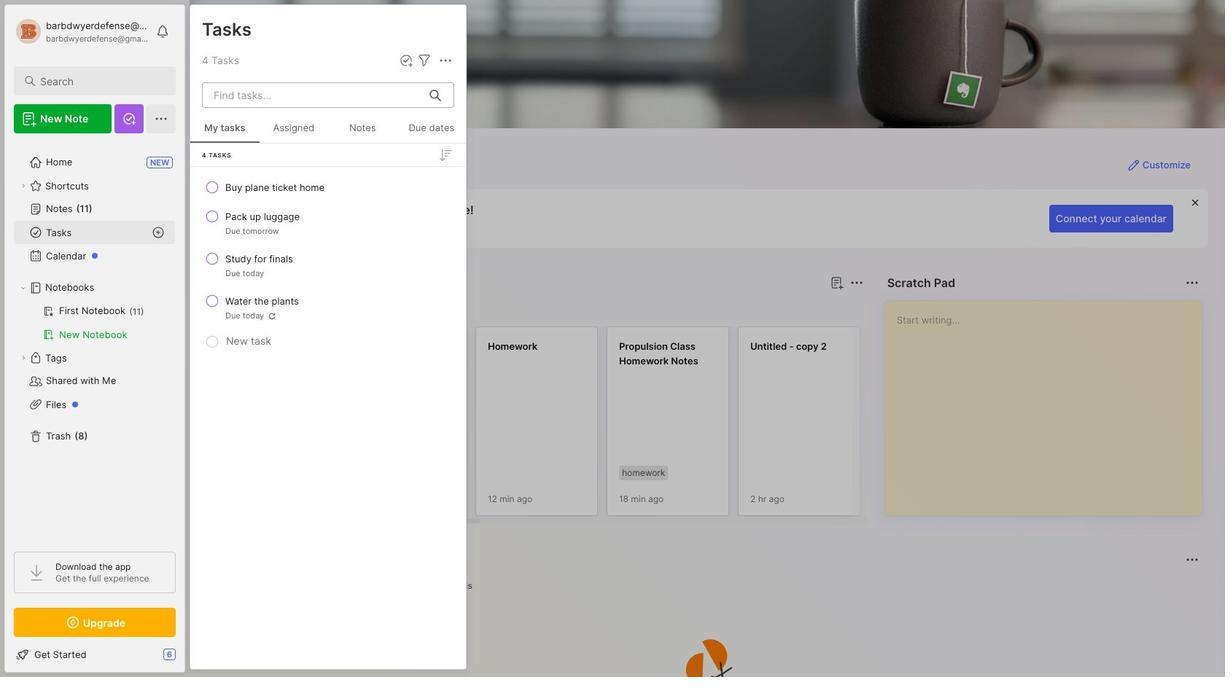 Task type: locate. For each thing, give the bounding box(es) containing it.
More actions and view options field
[[433, 52, 455, 69]]

group
[[14, 300, 175, 347]]

more actions and view options image
[[437, 52, 455, 69]]

pack up luggage 1 cell
[[225, 209, 300, 224]]

None search field
[[40, 72, 163, 90]]

tab
[[216, 301, 259, 318], [265, 301, 324, 318], [216, 578, 272, 595], [438, 578, 479, 595]]

expand tags image
[[19, 354, 28, 363]]

4 row from the top
[[196, 288, 460, 328]]

2 tab list from the top
[[216, 578, 1197, 595]]

group inside tree
[[14, 300, 175, 347]]

row
[[196, 174, 460, 201], [196, 204, 460, 243], [196, 246, 460, 285], [196, 288, 460, 328]]

Account field
[[14, 17, 149, 46]]

0 vertical spatial tab list
[[216, 301, 861, 318]]

1 tab list from the top
[[216, 301, 861, 318]]

expand notebooks image
[[19, 284, 28, 293]]

Start writing… text field
[[897, 301, 1202, 504]]

tree inside main element
[[5, 142, 185, 539]]

Help and Learning task checklist field
[[5, 643, 185, 667]]

Search text field
[[40, 74, 163, 88]]

main element
[[0, 0, 190, 678]]

row group
[[190, 173, 466, 352], [213, 327, 1226, 525]]

1 vertical spatial tab list
[[216, 578, 1197, 595]]

tab list
[[216, 301, 861, 318], [216, 578, 1197, 595]]

Sort options field
[[437, 146, 455, 164]]

new task image
[[399, 53, 414, 68]]

tree
[[5, 142, 185, 539]]

study for finals 2 cell
[[225, 252, 293, 266]]

Filter tasks field
[[416, 52, 433, 69]]



Task type: describe. For each thing, give the bounding box(es) containing it.
filter tasks image
[[416, 52, 433, 69]]

water the plants 3 cell
[[225, 294, 299, 309]]

buy plane ticket home 0 cell
[[225, 180, 325, 195]]

3 row from the top
[[196, 246, 460, 285]]

2 row from the top
[[196, 204, 460, 243]]

1 row from the top
[[196, 174, 460, 201]]

Find tasks… text field
[[205, 83, 421, 107]]

none search field inside main element
[[40, 72, 163, 90]]

sort options image
[[437, 146, 455, 164]]

click to collapse image
[[184, 651, 195, 668]]



Task type: vqa. For each thing, say whether or not it's contained in the screenshot.
"search box"
yes



